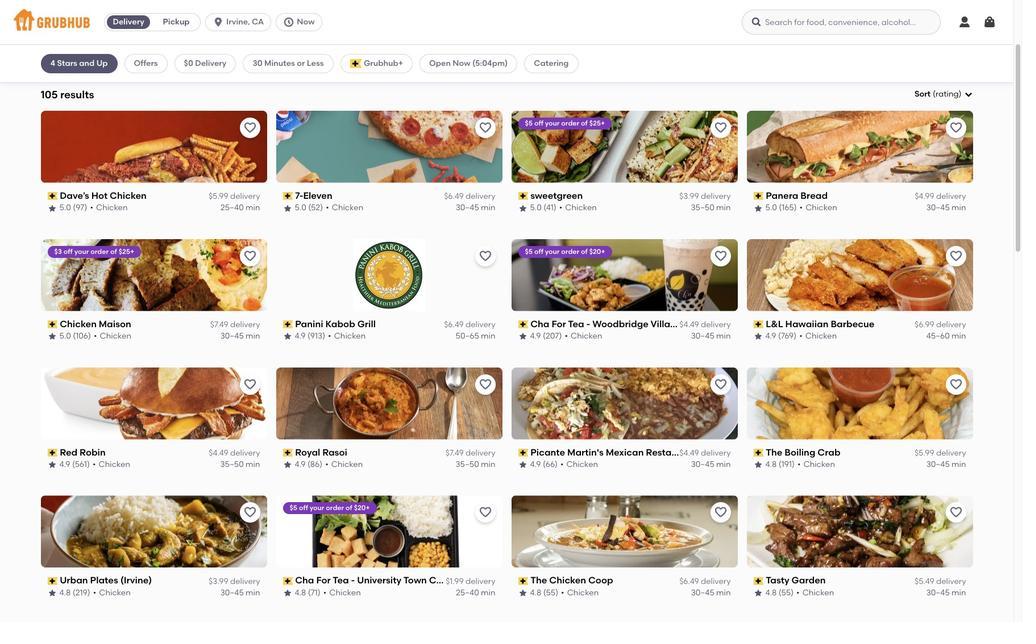Task type: locate. For each thing, give the bounding box(es) containing it.
chicken down dave's hot chicken
[[96, 203, 128, 213]]

4.8 left (191)
[[766, 460, 777, 470]]

0 horizontal spatial 25–40 min
[[221, 203, 260, 213]]

royal rasoi logo image
[[276, 368, 502, 440]]

4 stars and up
[[50, 59, 108, 68]]

• for 7-eleven
[[326, 203, 329, 213]]

star icon image
[[47, 204, 57, 213], [283, 204, 292, 213], [518, 204, 527, 213], [754, 204, 763, 213], [47, 332, 57, 341], [283, 332, 292, 341], [518, 332, 527, 341], [754, 332, 763, 341], [47, 461, 57, 470], [283, 461, 292, 470], [518, 461, 527, 470], [754, 461, 763, 470], [47, 589, 57, 598], [283, 589, 292, 598], [518, 589, 527, 598], [754, 589, 763, 598]]

1 horizontal spatial $5.99
[[915, 449, 935, 458]]

0 horizontal spatial for
[[316, 576, 331, 586]]

• chicken down bread
[[800, 203, 837, 213]]

now right open
[[453, 59, 471, 68]]

0 vertical spatial $5.99 delivery
[[209, 192, 260, 201]]

0 horizontal spatial $7.49
[[210, 320, 228, 330]]

center for cha for tea - university town center
[[429, 576, 460, 586]]

$6.99
[[915, 320, 935, 330]]

subscription pass image left picante
[[518, 449, 528, 457]]

2 vertical spatial $6.49
[[680, 577, 699, 587]]

1 vertical spatial $7.49
[[446, 449, 464, 458]]

• chicken down 'l&l hawaiian barbecue'
[[800, 332, 837, 341]]

35–50 min
[[691, 203, 731, 213], [220, 460, 260, 470], [456, 460, 496, 470]]

0 vertical spatial for
[[552, 319, 566, 330]]

• chicken down dave's hot chicken
[[90, 203, 128, 213]]

5.0 for dave's hot chicken
[[59, 203, 71, 213]]

1 horizontal spatial -
[[587, 319, 590, 330]]

1 vertical spatial tea
[[333, 576, 349, 586]]

subscription pass image left "7-"
[[283, 192, 293, 200]]

now right pasta
[[297, 17, 315, 27]]

chicken down robin
[[99, 460, 130, 470]]

1 horizontal spatial $5.99 delivery
[[915, 449, 966, 458]]

$5 off your order of $20+ for woodbridge
[[525, 248, 605, 256]]

0 horizontal spatial cha
[[295, 576, 314, 586]]

• chicken down the rasoi
[[325, 460, 363, 470]]

delivery
[[230, 192, 260, 201], [466, 192, 496, 201], [701, 192, 731, 201], [936, 192, 966, 201], [230, 320, 260, 330], [466, 320, 496, 330], [701, 320, 731, 330], [936, 320, 966, 330], [230, 449, 260, 458], [466, 449, 496, 458], [701, 449, 731, 458], [936, 449, 966, 458], [230, 577, 260, 587], [466, 577, 496, 587], [701, 577, 731, 587], [936, 577, 966, 587]]

panera bread
[[766, 190, 828, 201]]

• down robin
[[93, 460, 96, 470]]

5.0 down "7-"
[[295, 203, 306, 213]]

1 vertical spatial $5 off your order of $20+
[[290, 505, 370, 513]]

2 horizontal spatial 35–50 min
[[691, 203, 731, 213]]

0 vertical spatial delivery
[[113, 17, 144, 27]]

• chicken right (71)
[[323, 589, 361, 598]]

save this restaurant image for panera bread
[[949, 121, 963, 135]]

- left woodbridge
[[587, 319, 590, 330]]

order for chicken maison
[[91, 248, 109, 256]]

• chicken for picante martin's mexican restaurant
[[561, 460, 598, 470]]

1 vertical spatial $5
[[525, 248, 533, 256]]

25–40 min
[[221, 203, 260, 213], [456, 589, 496, 598]]

2 vertical spatial $5
[[290, 505, 297, 513]]

105 results
[[41, 88, 94, 101]]

0 vertical spatial -
[[587, 319, 590, 330]]

$3
[[54, 248, 62, 256]]

2 vertical spatial $6.49 delivery
[[680, 577, 731, 587]]

chicken down the chicken coop
[[567, 589, 599, 598]]

(71)
[[308, 589, 321, 598]]

rasoi
[[322, 447, 347, 458]]

1 vertical spatial $7.49 delivery
[[446, 449, 496, 458]]

4.9 (769)
[[766, 332, 797, 341]]

save this restaurant button for l&l hawaiian barbecue
[[946, 246, 966, 266]]

$3 off your order of $25+
[[54, 248, 134, 256]]

• right (41) at the top right of page
[[559, 203, 563, 213]]

chicken right (207)
[[571, 332, 602, 341]]

0 horizontal spatial delivery
[[113, 17, 144, 27]]

main navigation navigation
[[0, 0, 1014, 45]]

0 vertical spatial $20+
[[589, 248, 605, 256]]

0 horizontal spatial $5.99 delivery
[[209, 192, 260, 201]]

chicken up stars
[[51, 10, 78, 18]]

the chicken coop logo image
[[511, 496, 738, 568]]

1 horizontal spatial center
[[684, 319, 715, 330]]

0 vertical spatial cha
[[531, 319, 550, 330]]

chicken for tasty garden
[[803, 589, 834, 598]]

4.9 down panini at the left
[[295, 332, 306, 341]]

1 horizontal spatial 35–50
[[456, 460, 479, 470]]

1 horizontal spatial 25–40
[[456, 589, 479, 598]]

$5 off your order of $20+ down (41) at the top right of page
[[525, 248, 605, 256]]

chicken down the rasoi
[[331, 460, 363, 470]]

1 horizontal spatial $7.49 delivery
[[446, 449, 496, 458]]

chicken maison logo image
[[41, 239, 267, 311]]

0 vertical spatial the
[[766, 447, 783, 458]]

0 vertical spatial tea
[[568, 319, 584, 330]]

the chicken coop
[[531, 576, 613, 586]]

30–45 min for picante martin's mexican restaurant
[[691, 460, 731, 470]]

• chicken down the chicken coop
[[561, 589, 599, 598]]

$5 off your order of $20+ for university
[[290, 505, 370, 513]]

• for red robin
[[93, 460, 96, 470]]

subscription pass image left the boiling at the bottom right
[[754, 449, 764, 457]]

subscription pass image
[[283, 192, 293, 200], [518, 192, 528, 200], [283, 449, 293, 457], [518, 449, 528, 457], [754, 449, 764, 457], [47, 578, 58, 585], [754, 578, 764, 585]]

$0
[[184, 59, 193, 68]]

save this restaurant button for the boiling crab
[[946, 374, 966, 395]]

5.0 down panera
[[766, 203, 777, 213]]

minutes
[[264, 59, 295, 68]]

hot
[[91, 190, 108, 201]]

save this restaurant button
[[240, 118, 260, 138], [475, 118, 496, 138], [710, 118, 731, 138], [946, 118, 966, 138], [240, 246, 260, 266], [475, 246, 496, 266], [710, 246, 731, 266], [946, 246, 966, 266], [240, 374, 260, 395], [475, 374, 496, 395], [710, 374, 731, 395], [946, 374, 966, 395], [240, 503, 260, 523], [475, 503, 496, 523], [710, 503, 731, 523], [946, 503, 966, 523]]

• down the panera bread
[[800, 203, 803, 213]]

chicken down sweetgreen on the right top
[[565, 203, 597, 213]]

save this restaurant button for royal rasoi
[[475, 374, 496, 395]]

0 horizontal spatial svg image
[[213, 16, 224, 28]]

4.9 left (207)
[[530, 332, 541, 341]]

cha up 4.9 (207)
[[531, 319, 550, 330]]

subscription pass image left tasty
[[754, 578, 764, 585]]

30–45 min for panera bread
[[927, 203, 966, 213]]

30–45 min for urban plates (irvine)
[[220, 589, 260, 598]]

4.9 for picante martin's mexican restaurant
[[530, 460, 541, 470]]

0 horizontal spatial $3.99
[[209, 577, 228, 587]]

delivery for 7-eleven
[[466, 192, 496, 201]]

1 horizontal spatial cha
[[531, 319, 550, 330]]

1 horizontal spatial for
[[552, 319, 566, 330]]

delivery for tasty garden
[[936, 577, 966, 587]]

(5:04pm)
[[472, 59, 508, 68]]

0 horizontal spatial $5 off your order of $20+
[[290, 505, 370, 513]]

None field
[[915, 89, 973, 100]]

star icon image for cha for tea - university town center
[[283, 589, 292, 598]]

1 vertical spatial -
[[351, 576, 355, 586]]

105
[[41, 88, 58, 101]]

1 horizontal spatial 4.8 (55)
[[766, 589, 794, 598]]

$1.99 delivery
[[446, 577, 496, 587]]

2 (55) from the left
[[779, 589, 794, 598]]

(55) down tasty
[[779, 589, 794, 598]]

1 vertical spatial the
[[531, 576, 547, 586]]

vegan
[[927, 10, 949, 18]]

none field containing sort
[[915, 89, 973, 100]]

of for cha for tea - university town center
[[346, 505, 352, 513]]

0 horizontal spatial tea
[[333, 576, 349, 586]]

subscription pass image for royal rasoi
[[283, 449, 293, 457]]

center right the town
[[429, 576, 460, 586]]

4.8 (55)
[[530, 589, 558, 598], [766, 589, 794, 598]]

mexican
[[606, 447, 644, 458]]

off for cha for tea - university town center
[[299, 505, 308, 513]]

delivery for the chicken coop
[[701, 577, 731, 587]]

red robin logo image
[[41, 368, 267, 440]]

0 horizontal spatial 35–50
[[220, 460, 244, 470]]

specials
[[214, 20, 242, 28]]

for for cha for tea - woodbridge village center
[[552, 319, 566, 330]]

35–50 for sweetgreen
[[691, 203, 715, 213]]

• right (71)
[[323, 589, 327, 598]]

save this restaurant image
[[243, 121, 257, 135], [949, 121, 963, 135], [243, 249, 257, 263], [478, 249, 492, 263], [714, 249, 728, 263], [949, 249, 963, 263], [949, 378, 963, 392], [243, 506, 257, 520], [478, 506, 492, 520]]

0 vertical spatial $5
[[525, 119, 533, 127]]

• chicken down sweetgreen on the right top
[[559, 203, 597, 213]]

30–45 for urban plates (irvine)
[[220, 589, 244, 598]]

4.9 (66)
[[530, 460, 558, 470]]

0 vertical spatial now
[[297, 17, 315, 27]]

• chicken for cha for tea - woodbridge village center
[[565, 332, 602, 341]]

save this restaurant button for dave's hot chicken
[[240, 118, 260, 138]]

$7.49
[[210, 320, 228, 330], [446, 449, 464, 458]]

30–45 for tasty garden
[[927, 589, 950, 598]]

• chicken right '(52)'
[[326, 203, 363, 213]]

2 horizontal spatial 35–50
[[691, 203, 715, 213]]

30–45 min for the chicken coop
[[691, 589, 731, 598]]

healthy
[[106, 10, 132, 18]]

• right (219)
[[93, 589, 96, 598]]

chicken for panini kabob grill
[[334, 332, 366, 341]]

royal rasoi
[[295, 447, 347, 458]]

0 vertical spatial $3.99
[[680, 192, 699, 201]]

chicken down maison at the bottom of the page
[[100, 332, 131, 341]]

• right (97) in the left top of the page
[[90, 203, 93, 213]]

1 vertical spatial $25+
[[119, 248, 134, 256]]

4.8 for tasty garden
[[766, 589, 777, 598]]

$7.49 delivery for royal rasoi
[[446, 449, 496, 458]]

irvine,
[[226, 17, 250, 27]]

sort ( rating )
[[915, 89, 962, 99]]

• down tasty garden
[[797, 589, 800, 598]]

chicken right (71)
[[329, 589, 361, 598]]

for
[[552, 319, 566, 330], [316, 576, 331, 586]]

subscription pass image for urban plates (irvine)
[[47, 578, 58, 585]]

4.9 (207)
[[530, 332, 562, 341]]

tea left university
[[333, 576, 349, 586]]

• right (66)
[[561, 460, 564, 470]]

min for royal rasoi
[[481, 460, 496, 470]]

chicken down 'l&l hawaiian barbecue'
[[806, 332, 837, 341]]

4.9 down red at bottom left
[[59, 460, 70, 470]]

for up (207)
[[552, 319, 566, 330]]

0 vertical spatial $7.49
[[210, 320, 228, 330]]

1 vertical spatial $5.99
[[915, 449, 935, 458]]

1 horizontal spatial $5 off your order of $20+
[[525, 248, 605, 256]]

4.8 (55) down the chicken coop
[[530, 589, 558, 598]]

(769)
[[778, 332, 797, 341]]

2 4.8 (55) from the left
[[766, 589, 794, 598]]

30–45 min for chicken maison
[[220, 332, 260, 341]]

$6.49
[[444, 192, 464, 201], [444, 320, 464, 330], [680, 577, 699, 587]]

$5.99 delivery for dave's hot chicken
[[209, 192, 260, 201]]

5.0 left (97) in the left top of the page
[[59, 203, 71, 213]]

pickup button
[[152, 13, 200, 31]]

(219)
[[73, 589, 90, 598]]

• chicken down martin's
[[561, 460, 598, 470]]

star icon image for red robin
[[47, 461, 57, 470]]

30–45 for the chicken coop
[[691, 589, 715, 598]]

urban plates (irvine) logo image
[[41, 496, 267, 568]]

subscription pass image left urban
[[47, 578, 58, 585]]

center right village
[[684, 319, 715, 330]]

grubhub plus flag logo image
[[350, 59, 362, 68]]

(106)
[[73, 332, 91, 341]]

panera bread logo image
[[747, 111, 973, 183]]

1 horizontal spatial $20+
[[589, 248, 605, 256]]

$7.49 delivery
[[210, 320, 260, 330], [446, 449, 496, 458]]

1 horizontal spatial $3.99
[[680, 192, 699, 201]]

1 svg image from the left
[[213, 16, 224, 28]]

lunch
[[218, 10, 238, 18]]

chicken down martin's
[[567, 460, 598, 470]]

• right '(86)'
[[325, 460, 328, 470]]

chicken for royal rasoi
[[331, 460, 363, 470]]

cha for tea - woodbridge village center
[[531, 319, 715, 330]]

the for the boiling crab
[[766, 447, 783, 458]]

5.0 left (106)
[[59, 332, 71, 341]]

0 horizontal spatial $3.99 delivery
[[209, 577, 260, 587]]

your for cha for tea - university town center
[[310, 505, 324, 513]]

4.8 down the chicken coop
[[530, 589, 541, 598]]

0 horizontal spatial 4.8 (55)
[[530, 589, 558, 598]]

1 vertical spatial delivery
[[195, 59, 227, 68]]

0 horizontal spatial $20+
[[354, 505, 370, 513]]

1 vertical spatial cha
[[295, 576, 314, 586]]

$20+
[[589, 248, 605, 256], [354, 505, 370, 513]]

chicken for cha for tea - woodbridge village center
[[571, 332, 602, 341]]

0 vertical spatial $7.49 delivery
[[210, 320, 260, 330]]

7-eleven logo image
[[276, 111, 502, 183]]

1 horizontal spatial $7.49
[[446, 449, 464, 458]]

star icon image for picante martin's mexican restaurant
[[518, 461, 527, 470]]

1 vertical spatial center
[[429, 576, 460, 586]]

svg image inside now button
[[283, 16, 295, 28]]

of
[[581, 119, 588, 127], [110, 248, 117, 256], [581, 248, 588, 256], [346, 505, 352, 513]]

2 svg image from the left
[[751, 16, 762, 28]]

chicken for the boiling crab
[[804, 460, 835, 470]]

(207)
[[543, 332, 562, 341]]

$20+ for woodbridge
[[589, 248, 605, 256]]

0 vertical spatial $25+
[[589, 119, 605, 127]]

• right '(52)'
[[326, 203, 329, 213]]

chicken for chicken maison
[[100, 332, 131, 341]]

rating
[[936, 89, 959, 99]]

picante
[[531, 447, 565, 458]]

eleven
[[303, 190, 332, 201]]

30–45 for 7-eleven
[[456, 203, 479, 213]]

tasty garden logo image
[[747, 496, 973, 568]]

35–50 for royal rasoi
[[456, 460, 479, 470]]

25–40 for dave's hot chicken
[[221, 203, 244, 213]]

4.9 down royal
[[295, 460, 306, 470]]

50–65
[[456, 332, 479, 341]]

• chicken for panini kabob grill
[[328, 332, 366, 341]]

cha
[[531, 319, 550, 330], [295, 576, 314, 586]]

subscription pass image for picante martin's mexican restaurant
[[518, 449, 528, 457]]

• down the boiling at the bottom right
[[798, 460, 801, 470]]

• right (769)
[[800, 332, 803, 341]]

$25+ for chicken maison
[[119, 248, 134, 256]]

the boiling crab logo image
[[747, 368, 973, 440]]

0 vertical spatial $6.49
[[444, 192, 464, 201]]

0 horizontal spatial -
[[351, 576, 355, 586]]

1 horizontal spatial now
[[453, 59, 471, 68]]

cha up 4.8 (71)
[[295, 576, 314, 586]]

svg image
[[213, 16, 224, 28], [751, 16, 762, 28]]

$5.99 for chicken
[[209, 192, 228, 201]]

off for cha for tea - woodbridge village center
[[534, 248, 544, 256]]

(55)
[[543, 589, 558, 598], [779, 589, 794, 598]]

0 horizontal spatial (55)
[[543, 589, 558, 598]]

5.0 for sweetgreen
[[530, 203, 542, 213]]

• chicken down robin
[[93, 460, 130, 470]]

$3.99
[[680, 192, 699, 201], [209, 577, 228, 587]]

0 vertical spatial center
[[684, 319, 715, 330]]

$4.49 for red robin
[[209, 449, 228, 458]]

0 horizontal spatial $25+
[[119, 248, 134, 256]]

delivery right $0
[[195, 59, 227, 68]]

min for the chicken coop
[[716, 589, 731, 598]]

4.8 (55) down tasty
[[766, 589, 794, 598]]

$5 off your order of $20+ down '(86)'
[[290, 505, 370, 513]]

chicken down garden
[[803, 589, 834, 598]]

1 horizontal spatial tea
[[568, 319, 584, 330]]

star icon image for panera bread
[[754, 204, 763, 213]]

chicken down kabob
[[334, 332, 366, 341]]

chicken for urban plates (irvine)
[[99, 589, 131, 598]]

1 vertical spatial $20+
[[354, 505, 370, 513]]

0 horizontal spatial $5.99
[[209, 192, 228, 201]]

1 horizontal spatial 35–50 min
[[456, 460, 496, 470]]

now
[[297, 17, 315, 27], [453, 59, 471, 68]]

dave's
[[60, 190, 89, 201]]

30
[[253, 59, 263, 68]]

30–45 min for 7-eleven
[[456, 203, 496, 213]]

4.8
[[766, 460, 777, 470], [59, 589, 71, 598], [295, 589, 306, 598], [530, 589, 541, 598], [766, 589, 777, 598]]

cha for tea - university town center
[[295, 576, 460, 586]]

chicken maison
[[60, 319, 131, 330]]

delivery for cha for tea - university town center
[[466, 577, 496, 587]]

delivery
[[113, 17, 144, 27], [195, 59, 227, 68]]

0 vertical spatial $6.49 delivery
[[444, 192, 496, 201]]

• chicken right (207)
[[565, 332, 602, 341]]

chicken down urban plates (irvine) on the bottom of the page
[[99, 589, 131, 598]]

• right (913)
[[328, 332, 331, 341]]

• down the chicken coop
[[561, 589, 564, 598]]

svg image left salads
[[751, 16, 762, 28]]

min for tasty garden
[[952, 589, 966, 598]]

0 horizontal spatial 25–40
[[221, 203, 244, 213]]

• chicken down garden
[[797, 589, 834, 598]]

)
[[959, 89, 962, 99]]

1 4.8 (55) from the left
[[530, 589, 558, 598]]

1 horizontal spatial $3.99 delivery
[[680, 192, 731, 201]]

delivery inside button
[[113, 17, 144, 27]]

Search for food, convenience, alcohol... search field
[[742, 10, 941, 35]]

1 horizontal spatial the
[[766, 447, 783, 458]]

1 vertical spatial 25–40
[[456, 589, 479, 598]]

chicken down crab
[[804, 460, 835, 470]]

star icon image for sweetgreen
[[518, 204, 527, 213]]

chicken right '(52)'
[[332, 203, 363, 213]]

1 vertical spatial $3.99 delivery
[[209, 577, 260, 587]]

chicken
[[51, 10, 78, 18], [110, 190, 147, 201], [96, 203, 128, 213], [332, 203, 363, 213], [565, 203, 597, 213], [806, 203, 837, 213], [60, 319, 97, 330], [100, 332, 131, 341], [334, 332, 366, 341], [571, 332, 602, 341], [806, 332, 837, 341], [99, 460, 130, 470], [331, 460, 363, 470], [567, 460, 598, 470], [804, 460, 835, 470], [549, 576, 586, 586], [99, 589, 131, 598], [329, 589, 361, 598], [567, 589, 599, 598], [803, 589, 834, 598]]

save this restaurant button for tasty garden
[[946, 503, 966, 523]]

0 horizontal spatial now
[[297, 17, 315, 27]]

dave's hot chicken logo image
[[41, 111, 267, 183]]

delivery up offers
[[113, 17, 144, 27]]

svg image left "irvine,"
[[213, 16, 224, 28]]

(55) down the chicken coop
[[543, 589, 558, 598]]

the for the chicken coop
[[531, 576, 547, 586]]

tea for university
[[333, 576, 349, 586]]

• chicken down crab
[[798, 460, 835, 470]]

dave's hot chicken
[[60, 190, 147, 201]]

order
[[561, 119, 579, 127], [91, 248, 109, 256], [561, 248, 579, 256], [326, 505, 344, 513]]

tasty garden
[[766, 576, 826, 586]]

$6.49 delivery for 7-eleven
[[444, 192, 496, 201]]

subscription pass image
[[47, 192, 58, 200], [754, 192, 764, 200], [47, 321, 58, 329], [283, 321, 293, 329], [518, 321, 528, 329], [754, 321, 764, 329], [47, 449, 58, 457], [283, 578, 293, 585], [518, 578, 528, 585]]

1 horizontal spatial (55)
[[779, 589, 794, 598]]

chicken down bread
[[806, 203, 837, 213]]

garden
[[792, 576, 826, 586]]

• right (207)
[[565, 332, 568, 341]]

subscription pass image for the chicken coop
[[518, 578, 528, 585]]

0 vertical spatial $3.99 delivery
[[680, 192, 731, 201]]

4.8 down urban
[[59, 589, 71, 598]]

red
[[60, 447, 77, 458]]

0 vertical spatial 25–40 min
[[221, 203, 260, 213]]

$25+ for sweetgreen
[[589, 119, 605, 127]]

chicken for picante martin's mexican restaurant
[[567, 460, 598, 470]]

0 horizontal spatial 35–50 min
[[220, 460, 260, 470]]

star icon image for cha for tea - woodbridge village center
[[518, 332, 527, 341]]

stars
[[57, 59, 77, 68]]

• chicken down maison at the bottom of the page
[[94, 332, 131, 341]]

coop
[[588, 576, 613, 586]]

0 horizontal spatial the
[[531, 576, 547, 586]]

1 vertical spatial 25–40 min
[[456, 589, 496, 598]]

25–40 for cha for tea - university town center
[[456, 589, 479, 598]]

plates
[[90, 576, 118, 586]]

save this restaurant image for the boiling crab
[[949, 378, 963, 392]]

25–40
[[221, 203, 244, 213], [456, 589, 479, 598]]

min for the boiling crab
[[952, 460, 966, 470]]

save this restaurant image for dave's hot chicken
[[243, 121, 257, 135]]

save this restaurant image for tasty garden
[[949, 506, 963, 520]]

delivery for the boiling crab
[[936, 449, 966, 458]]

1 vertical spatial $6.49
[[444, 320, 464, 330]]

• chicken down kabob
[[328, 332, 366, 341]]

5.0
[[59, 203, 71, 213], [295, 203, 306, 213], [530, 203, 542, 213], [766, 203, 777, 213], [59, 332, 71, 341]]

picante martin's mexican restaurant logo image
[[511, 368, 738, 440]]

•
[[90, 203, 93, 213], [326, 203, 329, 213], [559, 203, 563, 213], [800, 203, 803, 213], [94, 332, 97, 341], [328, 332, 331, 341], [565, 332, 568, 341], [800, 332, 803, 341], [93, 460, 96, 470], [325, 460, 328, 470], [561, 460, 564, 470], [798, 460, 801, 470], [93, 589, 96, 598], [323, 589, 327, 598], [561, 589, 564, 598], [797, 589, 800, 598]]

order for cha for tea - university town center
[[326, 505, 344, 513]]

subscription pass image left royal
[[283, 449, 293, 457]]

1 vertical spatial for
[[316, 576, 331, 586]]

tea left woodbridge
[[568, 319, 584, 330]]

4.9 down l&l
[[766, 332, 776, 341]]

$7.49 delivery for chicken maison
[[210, 320, 260, 330]]

$6.49 for the chicken coop
[[680, 577, 699, 587]]

sweetgreen logo image
[[511, 111, 738, 183]]

• chicken down urban plates (irvine) on the bottom of the page
[[93, 589, 131, 598]]

1 horizontal spatial 25–40 min
[[456, 589, 496, 598]]

0 horizontal spatial $7.49 delivery
[[210, 320, 260, 330]]

• for chicken maison
[[94, 332, 97, 341]]

4.8 (55) for tasty
[[766, 589, 794, 598]]

1 horizontal spatial svg image
[[751, 16, 762, 28]]

1 vertical spatial $3.99
[[209, 577, 228, 587]]

0 vertical spatial $5.99
[[209, 192, 228, 201]]

1 vertical spatial $5.99 delivery
[[915, 449, 966, 458]]

4.8 down tasty
[[766, 589, 777, 598]]

• for panera bread
[[800, 203, 803, 213]]

• down chicken maison
[[94, 332, 97, 341]]

1 horizontal spatial $25+
[[589, 119, 605, 127]]

4.8 for the boiling crab
[[766, 460, 777, 470]]

1 vertical spatial $6.49 delivery
[[444, 320, 496, 330]]

0 horizontal spatial center
[[429, 576, 460, 586]]

subscription pass image for the boiling crab
[[754, 449, 764, 457]]

save this restaurant image
[[478, 121, 492, 135], [714, 121, 728, 135], [243, 378, 257, 392], [478, 378, 492, 392], [714, 378, 728, 392], [714, 506, 728, 520], [949, 506, 963, 520]]

subscription pass image left sweetgreen on the right top
[[518, 192, 528, 200]]

0 vertical spatial $5 off your order of $20+
[[525, 248, 605, 256]]

subscription pass image for cha for tea - woodbridge village center
[[518, 321, 528, 329]]

(86)
[[308, 460, 322, 470]]

5.0 left (41) at the top right of page
[[530, 203, 542, 213]]

4.8 left (71)
[[295, 589, 306, 598]]

svg image
[[958, 15, 972, 29], [983, 15, 997, 29], [283, 16, 295, 28], [964, 90, 973, 99]]

5.0 (41)
[[530, 203, 557, 213]]

- left university
[[351, 576, 355, 586]]

svg image inside irvine, ca button
[[213, 16, 224, 28]]

for up (71)
[[316, 576, 331, 586]]

30–45 for panera bread
[[927, 203, 950, 213]]

1 (55) from the left
[[543, 589, 558, 598]]

4.9 left (66)
[[530, 460, 541, 470]]

your
[[545, 119, 560, 127], [74, 248, 89, 256], [545, 248, 560, 256], [310, 505, 324, 513]]

$5.99
[[209, 192, 228, 201], [915, 449, 935, 458]]

0 vertical spatial 25–40
[[221, 203, 244, 213]]

30–45
[[456, 203, 479, 213], [927, 203, 950, 213], [220, 332, 244, 341], [691, 332, 715, 341], [691, 460, 715, 470], [927, 460, 950, 470], [220, 589, 244, 598], [691, 589, 715, 598], [927, 589, 950, 598]]

(55) for tasty
[[779, 589, 794, 598]]

town
[[404, 576, 427, 586]]

picante martin's mexican restaurant
[[531, 447, 696, 458]]



Task type: vqa. For each thing, say whether or not it's contained in the screenshot.


Task type: describe. For each thing, give the bounding box(es) containing it.
min for l&l hawaiian barbecue
[[952, 332, 966, 341]]

star icon image for panini kabob grill
[[283, 332, 292, 341]]

chicken right hot
[[110, 190, 147, 201]]

barbecue
[[831, 319, 875, 330]]

red robin
[[60, 447, 106, 458]]

5.0 for 7-eleven
[[295, 203, 306, 213]]

chicken left the coop
[[549, 576, 586, 586]]

save this restaurant image for the chicken coop
[[714, 506, 728, 520]]

$4.99 delivery
[[915, 192, 966, 201]]

chicken for dave's hot chicken
[[96, 203, 128, 213]]

• chicken for the chicken coop
[[561, 589, 599, 598]]

breakfast
[[158, 10, 189, 18]]

the boiling crab
[[766, 447, 841, 458]]

• chicken for dave's hot chicken
[[90, 203, 128, 213]]

• for sweetgreen
[[559, 203, 563, 213]]

cha for cha for tea - university town center
[[295, 576, 314, 586]]

50–65 min
[[456, 332, 496, 341]]

(191)
[[779, 460, 795, 470]]

1 vertical spatial now
[[453, 59, 471, 68]]

and
[[79, 59, 95, 68]]

open
[[429, 59, 451, 68]]

$5 for cha for tea - woodbridge village center
[[525, 248, 533, 256]]

subscription pass image for red robin
[[47, 449, 58, 457]]

(913)
[[308, 332, 325, 341]]

• chicken for panera bread
[[800, 203, 837, 213]]

maison
[[99, 319, 131, 330]]

sweetgreen
[[531, 190, 583, 201]]

$7.49 for chicken maison
[[210, 320, 228, 330]]

results
[[60, 88, 94, 101]]

• chicken for sweetgreen
[[559, 203, 597, 213]]

4
[[50, 59, 55, 68]]

of for chicken maison
[[110, 248, 117, 256]]

min for dave's hot chicken
[[246, 203, 260, 213]]

4.9 for cha for tea - woodbridge village center
[[530, 332, 541, 341]]

now inside button
[[297, 17, 315, 27]]

(66)
[[543, 460, 558, 470]]

subscription pass image for panini kabob grill
[[283, 321, 293, 329]]

irvine, ca
[[226, 17, 264, 27]]

save this restaurant image for 7-eleven
[[478, 121, 492, 135]]

45–60
[[927, 332, 950, 341]]

25–40 min for dave's hot chicken
[[221, 203, 260, 213]]

• for panini kabob grill
[[328, 332, 331, 341]]

save this restaurant image for picante martin's mexican restaurant
[[714, 378, 728, 392]]

min for cha for tea - university town center
[[481, 589, 496, 598]]

l&l hawaiian barbecue logo image
[[747, 239, 973, 311]]

university
[[357, 576, 402, 586]]

subscription pass image for sweetgreen
[[518, 192, 528, 200]]

min for cha for tea - woodbridge village center
[[716, 332, 731, 341]]

seafood
[[869, 10, 897, 18]]

irvine, ca button
[[205, 13, 276, 31]]

$6.99 delivery
[[915, 320, 966, 330]]

$5.49
[[915, 577, 935, 587]]

(52)
[[308, 203, 323, 213]]

subscription pass image for l&l hawaiian barbecue
[[754, 321, 764, 329]]

$7.49 for royal rasoi
[[446, 449, 464, 458]]

(165)
[[779, 203, 797, 213]]

offers
[[134, 59, 158, 68]]

(561)
[[72, 460, 90, 470]]

$3.99 for urban plates (irvine)
[[209, 577, 228, 587]]

35–50 min for red robin
[[220, 460, 260, 470]]

chicken for cha for tea - university town center
[[329, 589, 361, 598]]

4.9 for royal rasoi
[[295, 460, 306, 470]]

save this restaurant image for l&l hawaiian barbecue
[[949, 249, 963, 263]]

of for cha for tea - woodbridge village center
[[581, 248, 588, 256]]

robin
[[80, 447, 106, 458]]

delivery for royal rasoi
[[466, 449, 496, 458]]

pasta
[[273, 10, 292, 18]]

• for royal rasoi
[[325, 460, 328, 470]]

$5 off your order of $25+
[[525, 119, 605, 127]]

$1.99
[[446, 577, 464, 587]]

30 minutes or less
[[253, 59, 324, 68]]

min for urban plates (irvine)
[[246, 589, 260, 598]]

subscription pass image for cha for tea - university town center
[[283, 578, 293, 585]]

panini kabob grill logo image
[[353, 239, 425, 311]]

american
[[321, 10, 354, 18]]

$5.49 delivery
[[915, 577, 966, 587]]

subscription pass image for 7-eleven
[[283, 192, 293, 200]]

svg image inside field
[[964, 90, 973, 99]]

$3.99 delivery for urban plates (irvine)
[[209, 577, 260, 587]]

woodbridge
[[593, 319, 649, 330]]

panini kabob grill
[[295, 319, 376, 330]]

star icon image for chicken maison
[[47, 332, 57, 341]]

restaurant
[[646, 447, 696, 458]]

urban plates (irvine)
[[60, 576, 152, 586]]

min for 7-eleven
[[481, 203, 496, 213]]

4.9 (86)
[[295, 460, 322, 470]]

7-
[[295, 190, 303, 201]]

crab
[[818, 447, 841, 458]]

4.8 (71)
[[295, 589, 321, 598]]

up
[[96, 59, 108, 68]]

• for cha for tea - woodbridge village center
[[565, 332, 568, 341]]

• chicken for chicken maison
[[94, 332, 131, 341]]

cha for tea - woodbridge village center logo image
[[511, 239, 738, 311]]

5.0 (165)
[[766, 203, 797, 213]]

save this restaurant image for red robin
[[243, 378, 257, 392]]

subscription pass image for chicken maison
[[47, 321, 58, 329]]

delivery button
[[105, 13, 152, 31]]

delivery for chicken maison
[[230, 320, 260, 330]]

4.9 (561)
[[59, 460, 90, 470]]

l&l
[[766, 319, 783, 330]]

$4.99
[[915, 192, 935, 201]]

chicken for red robin
[[99, 460, 130, 470]]

lunch specials
[[214, 10, 242, 28]]

(41)
[[544, 203, 557, 213]]

• chicken for cha for tea - university town center
[[323, 589, 361, 598]]

bread
[[801, 190, 828, 201]]

7-eleven
[[295, 190, 332, 201]]

(irvine)
[[120, 576, 152, 586]]

panera
[[766, 190, 799, 201]]

chicken up 5.0 (106)
[[60, 319, 97, 330]]

30–45 min for tasty garden
[[927, 589, 966, 598]]

4.8 (219)
[[59, 589, 90, 598]]

5.0 (97)
[[59, 203, 87, 213]]

$4.49 for picante martin's mexican restaurant
[[680, 449, 699, 458]]

or
[[297, 59, 305, 68]]

5.0 (52)
[[295, 203, 323, 213]]

• chicken for red robin
[[93, 460, 130, 470]]

30–45 min for cha for tea - woodbridge village center
[[691, 332, 731, 341]]

your for sweetgreen
[[545, 119, 560, 127]]

$3.99 delivery for sweetgreen
[[680, 192, 731, 201]]

center for cha for tea - woodbridge village center
[[684, 319, 715, 330]]

• chicken for l&l hawaiian barbecue
[[800, 332, 837, 341]]

min for sweetgreen
[[716, 203, 731, 213]]

• chicken for tasty garden
[[797, 589, 834, 598]]

panini
[[295, 319, 323, 330]]

your for chicken maison
[[74, 248, 89, 256]]

grill
[[357, 319, 376, 330]]

45–60 min
[[927, 332, 966, 341]]

delivery for urban plates (irvine)
[[230, 577, 260, 587]]

4.8 (55) for the
[[530, 589, 558, 598]]

less
[[307, 59, 324, 68]]

open now (5:04pm)
[[429, 59, 508, 68]]

pickup
[[163, 17, 190, 27]]

4.8 for the chicken coop
[[530, 589, 541, 598]]

tasty
[[766, 576, 790, 586]]

star icon image for the boiling crab
[[754, 461, 763, 470]]

min for panera bread
[[952, 203, 966, 213]]

4.8 for urban plates (irvine)
[[59, 589, 71, 598]]

salads
[[763, 10, 785, 18]]

delivery for dave's hot chicken
[[230, 192, 260, 201]]

4.8 for cha for tea - university town center
[[295, 589, 306, 598]]

chicken for sweetgreen
[[565, 203, 597, 213]]

min for chicken maison
[[246, 332, 260, 341]]

- for woodbridge
[[587, 319, 590, 330]]

5.0 for chicken maison
[[59, 332, 71, 341]]

cha for tea - university town center  logo image
[[276, 496, 502, 568]]

catering
[[534, 59, 569, 68]]

• for urban plates (irvine)
[[93, 589, 96, 598]]

grubhub+
[[364, 59, 403, 68]]

village
[[651, 319, 682, 330]]

1 horizontal spatial delivery
[[195, 59, 227, 68]]

save this restaurant button for picante martin's mexican restaurant
[[710, 374, 731, 395]]

kabob
[[325, 319, 355, 330]]

subscription pass image for tasty garden
[[754, 578, 764, 585]]

save this restaurant image for royal rasoi
[[478, 378, 492, 392]]

off for sweetgreen
[[534, 119, 544, 127]]

star icon image for l&l hawaiian barbecue
[[754, 332, 763, 341]]



